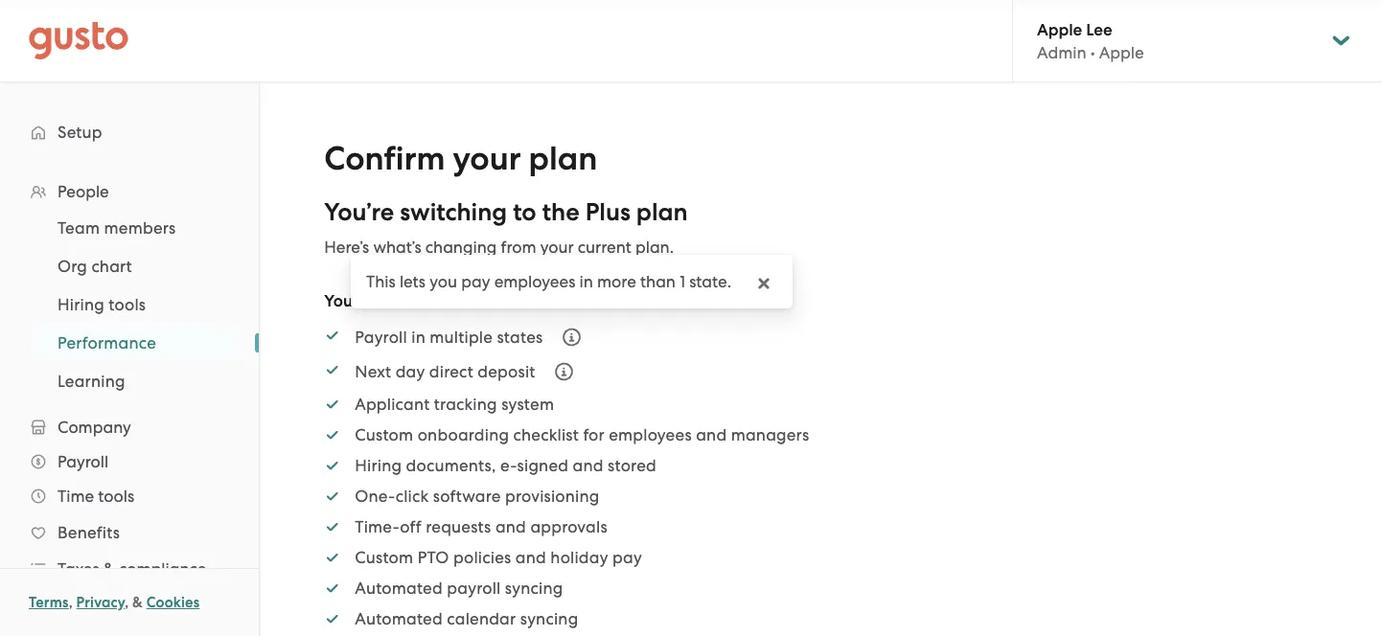 Task type: vqa. For each thing, say whether or not it's contained in the screenshot.
All apps All of the apps that are available on the Gusto platform.
no



Task type: describe. For each thing, give the bounding box(es) containing it.
and up custom pto policies and holiday pay
[[495, 518, 526, 537]]

employees for for
[[609, 426, 692, 445]]

tools for time tools
[[98, 487, 134, 506]]

here's what's changing from your current plan.
[[324, 238, 674, 257]]

list containing team members
[[0, 209, 259, 401]]

confirm
[[324, 139, 445, 178]]

1 horizontal spatial in
[[580, 272, 593, 291]]

automated calendar syncing
[[355, 610, 578, 629]]

people button
[[19, 174, 240, 209]]

approvals
[[530, 518, 608, 537]]

list containing payroll in multiple states
[[324, 316, 1318, 636]]

software
[[433, 487, 501, 506]]

payroll button
[[19, 445, 240, 479]]

gusto navigation element
[[0, 82, 259, 636]]

pay inside dialog main content element
[[461, 272, 490, 291]]

apple lee admin • apple
[[1037, 19, 1144, 62]]

list containing people
[[0, 174, 259, 636]]

time-
[[355, 518, 400, 537]]

1 vertical spatial in
[[411, 328, 426, 347]]

managers
[[731, 426, 809, 445]]

you're switching to the plus plan
[[324, 198, 688, 227]]

plan.
[[636, 238, 674, 257]]

payroll in multiple states
[[355, 328, 543, 347]]

what's
[[373, 238, 421, 257]]

0 vertical spatial apple
[[1037, 19, 1082, 39]]

•
[[1091, 43, 1095, 62]]

more
[[597, 272, 636, 291]]

for
[[583, 426, 605, 445]]

privacy link
[[76, 594, 125, 612]]

one-click software provisioning
[[355, 487, 600, 506]]

automated for automated payroll syncing
[[355, 579, 443, 598]]

checklist
[[513, 426, 579, 445]]

0 horizontal spatial plan
[[529, 139, 598, 178]]

0 vertical spatial your
[[453, 139, 521, 178]]

performance link
[[35, 326, 240, 360]]

the
[[542, 198, 580, 227]]

hiring tools link
[[35, 288, 240, 322]]

org chart
[[58, 257, 132, 276]]

plus
[[585, 198, 631, 227]]

syncing for automated calendar syncing
[[520, 610, 578, 629]]

&
[[132, 594, 143, 612]]

here's
[[324, 238, 369, 257]]

custom pto policies and holiday pay
[[355, 548, 642, 567]]

calendar
[[447, 610, 516, 629]]

state.
[[689, 272, 731, 291]]

company button
[[19, 410, 240, 445]]

pto
[[418, 548, 449, 567]]

benefits link
[[19, 516, 240, 550]]

states
[[497, 328, 543, 347]]

hiring for hiring documents, e-signed and stored
[[355, 456, 402, 475]]

off
[[400, 518, 422, 537]]

employees for pay
[[494, 272, 575, 291]]

direct
[[429, 362, 474, 382]]

members
[[104, 219, 176, 238]]

holiday
[[551, 548, 608, 567]]

applicant
[[355, 395, 430, 414]]

tracking
[[434, 395, 497, 414]]

team
[[58, 219, 100, 238]]

privacy
[[76, 594, 125, 612]]

learning link
[[35, 364, 240, 399]]

unlock:
[[369, 291, 425, 311]]

time-off requests and approvals
[[355, 518, 608, 537]]

to
[[513, 198, 536, 227]]

stored
[[608, 456, 657, 475]]

chart
[[91, 257, 132, 276]]

hiring for hiring tools
[[58, 295, 104, 314]]

applicant tracking system
[[355, 395, 554, 414]]

syncing for automated payroll syncing
[[505, 579, 563, 598]]

payroll
[[447, 579, 501, 598]]

cookies
[[146, 594, 200, 612]]

time tools
[[58, 487, 134, 506]]

next day direct deposit
[[355, 362, 535, 382]]

provisioning
[[505, 487, 600, 506]]

setup
[[58, 123, 102, 142]]

deposit
[[478, 362, 535, 382]]

onboarding
[[418, 426, 509, 445]]

org
[[58, 257, 87, 276]]

hiring documents, e-signed and stored
[[355, 456, 657, 475]]

this
[[366, 272, 396, 291]]

policies
[[453, 548, 511, 567]]



Task type: locate. For each thing, give the bounding box(es) containing it.
plan up 'the'
[[529, 139, 598, 178]]

1 horizontal spatial employees
[[609, 426, 692, 445]]

people
[[58, 182, 109, 201]]

1 horizontal spatial plan
[[636, 198, 688, 227]]

lets
[[400, 272, 426, 291]]

benefits
[[58, 523, 120, 543]]

tools for hiring tools
[[109, 295, 146, 314]]

0 vertical spatial pay
[[461, 272, 490, 291]]

employees down from
[[494, 272, 575, 291]]

0 vertical spatial syncing
[[505, 579, 563, 598]]

time
[[58, 487, 94, 506]]

0 horizontal spatial apple
[[1037, 19, 1082, 39]]

team members link
[[35, 211, 240, 245]]

confirm your plan
[[324, 139, 598, 178]]

0 vertical spatial hiring
[[58, 295, 104, 314]]

tools down org chart link
[[109, 295, 146, 314]]

payroll
[[355, 328, 407, 347], [58, 452, 109, 472]]

payroll for payroll in multiple states
[[355, 328, 407, 347]]

0 vertical spatial automated
[[355, 579, 443, 598]]

1 vertical spatial your
[[540, 238, 574, 257]]

this lets you pay employees in more than 1 state.
[[366, 272, 731, 291]]

, left &
[[125, 594, 129, 612]]

custom for custom onboarding checklist for employees and managers
[[355, 426, 413, 445]]

0 vertical spatial tools
[[109, 295, 146, 314]]

custom for custom pto policies and holiday pay
[[355, 548, 413, 567]]

and left the managers
[[696, 426, 727, 445]]

pay right the holiday
[[613, 548, 642, 567]]

employees inside dialog main content element
[[494, 272, 575, 291]]

2 automated from the top
[[355, 610, 443, 629]]

syncing
[[505, 579, 563, 598], [520, 610, 578, 629]]

admin
[[1037, 43, 1087, 62]]

in up day
[[411, 328, 426, 347]]

home image
[[29, 22, 128, 60]]

custom onboarding checklist for employees and managers
[[355, 426, 809, 445]]

pay
[[461, 272, 490, 291], [613, 548, 642, 567]]

1 horizontal spatial hiring
[[355, 456, 402, 475]]

next
[[355, 362, 391, 382]]

performance
[[58, 334, 156, 353]]

you'll unlock:
[[324, 291, 425, 311]]

0 vertical spatial payroll
[[355, 328, 407, 347]]

you'll
[[324, 291, 365, 311]]

your down 'the'
[[540, 238, 574, 257]]

apple up admin
[[1037, 19, 1082, 39]]

you
[[430, 272, 457, 291]]

1 vertical spatial automated
[[355, 610, 443, 629]]

and left the holiday
[[516, 548, 546, 567]]

multiple
[[430, 328, 493, 347]]

syncing right calendar
[[520, 610, 578, 629]]

employees up stored
[[609, 426, 692, 445]]

0 horizontal spatial in
[[411, 328, 426, 347]]

apple right •
[[1099, 43, 1144, 62]]

day
[[396, 362, 425, 382]]

company
[[58, 418, 131, 437]]

1 horizontal spatial pay
[[613, 548, 642, 567]]

1 vertical spatial tools
[[98, 487, 134, 506]]

and down for
[[573, 456, 604, 475]]

2 , from the left
[[125, 594, 129, 612]]

your up the you're switching to the plus plan
[[453, 139, 521, 178]]

1 horizontal spatial payroll
[[355, 328, 407, 347]]

tools inside dropdown button
[[98, 487, 134, 506]]

payroll up time
[[58, 452, 109, 472]]

1 vertical spatial employees
[[609, 426, 692, 445]]

setup link
[[19, 115, 240, 150]]

signed
[[517, 456, 569, 475]]

0 horizontal spatial employees
[[494, 272, 575, 291]]

from
[[501, 238, 536, 257]]

1 vertical spatial custom
[[355, 548, 413, 567]]

time tools button
[[19, 479, 240, 514]]

, left privacy
[[69, 594, 73, 612]]

pay right you
[[461, 272, 490, 291]]

cookies button
[[146, 591, 200, 614]]

0 horizontal spatial pay
[[461, 272, 490, 291]]

system
[[502, 395, 554, 414]]

0 vertical spatial plan
[[529, 139, 598, 178]]

,
[[69, 594, 73, 612], [125, 594, 129, 612]]

automated down pto
[[355, 579, 443, 598]]

lee
[[1086, 19, 1112, 39]]

2 custom from the top
[[355, 548, 413, 567]]

1 , from the left
[[69, 594, 73, 612]]

org chart link
[[35, 249, 240, 284]]

1 horizontal spatial ,
[[125, 594, 129, 612]]

tools
[[109, 295, 146, 314], [98, 487, 134, 506]]

in
[[580, 272, 593, 291], [411, 328, 426, 347]]

1 vertical spatial pay
[[613, 548, 642, 567]]

hiring tools
[[58, 295, 146, 314]]

terms , privacy , & cookies
[[29, 594, 200, 612]]

hiring down "org"
[[58, 295, 104, 314]]

documents,
[[406, 456, 496, 475]]

hiring up one-
[[355, 456, 402, 475]]

employees
[[494, 272, 575, 291], [609, 426, 692, 445]]

1 vertical spatial hiring
[[355, 456, 402, 475]]

1 custom from the top
[[355, 426, 413, 445]]

terms
[[29, 594, 69, 612]]

0 horizontal spatial your
[[453, 139, 521, 178]]

hiring
[[58, 295, 104, 314], [355, 456, 402, 475]]

in left "more"
[[580, 272, 593, 291]]

1 vertical spatial payroll
[[58, 452, 109, 472]]

0 horizontal spatial ,
[[69, 594, 73, 612]]

automated down automated payroll syncing
[[355, 610, 443, 629]]

than
[[640, 272, 676, 291]]

you're
[[324, 198, 394, 227]]

payroll up next
[[355, 328, 407, 347]]

1 vertical spatial apple
[[1099, 43, 1144, 62]]

0 vertical spatial employees
[[494, 272, 575, 291]]

0 vertical spatial in
[[580, 272, 593, 291]]

and
[[696, 426, 727, 445], [573, 456, 604, 475], [495, 518, 526, 537], [516, 548, 546, 567]]

1
[[680, 272, 685, 291]]

changing
[[425, 238, 497, 257]]

custom
[[355, 426, 413, 445], [355, 548, 413, 567]]

tools down payroll "dropdown button"
[[98, 487, 134, 506]]

payroll inside "dropdown button"
[[58, 452, 109, 472]]

custom down time-
[[355, 548, 413, 567]]

e-
[[500, 456, 517, 475]]

requests
[[426, 518, 491, 537]]

automated for automated calendar syncing
[[355, 610, 443, 629]]

apple
[[1037, 19, 1082, 39], [1099, 43, 1144, 62]]

list
[[0, 174, 259, 636], [0, 209, 259, 401], [324, 316, 1318, 636]]

0 horizontal spatial hiring
[[58, 295, 104, 314]]

terms link
[[29, 594, 69, 612]]

0 vertical spatial custom
[[355, 426, 413, 445]]

0 horizontal spatial payroll
[[58, 452, 109, 472]]

1 horizontal spatial your
[[540, 238, 574, 257]]

plan
[[529, 139, 598, 178], [636, 198, 688, 227]]

dialog main content element
[[351, 255, 793, 309]]

payroll for payroll
[[58, 452, 109, 472]]

learning
[[58, 372, 125, 391]]

switching
[[400, 198, 507, 227]]

1 vertical spatial plan
[[636, 198, 688, 227]]

1 vertical spatial syncing
[[520, 610, 578, 629]]

custom down applicant
[[355, 426, 413, 445]]

automated
[[355, 579, 443, 598], [355, 610, 443, 629]]

syncing down custom pto policies and holiday pay
[[505, 579, 563, 598]]

plan up plan.
[[636, 198, 688, 227]]

one-
[[355, 487, 396, 506]]

1 automated from the top
[[355, 579, 443, 598]]

hiring inside gusto navigation element
[[58, 295, 104, 314]]

automated payroll syncing
[[355, 579, 563, 598]]

1 horizontal spatial apple
[[1099, 43, 1144, 62]]

team members
[[58, 219, 176, 238]]



